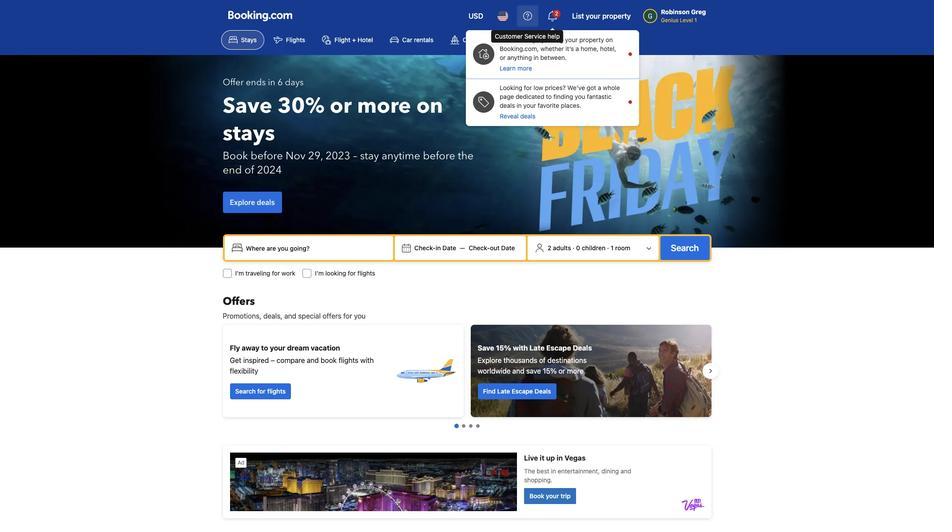 Task type: locate. For each thing, give the bounding box(es) containing it.
—
[[460, 244, 465, 252]]

flights down compare
[[267, 388, 286, 395]]

make money by listing your property on booking.com, whether it's a home, hotel, or anything in between. learn more
[[500, 36, 616, 72]]

0 horizontal spatial check-
[[414, 244, 436, 252]]

2 vertical spatial or
[[559, 367, 565, 375]]

15% right save
[[543, 367, 557, 375]]

date
[[443, 244, 456, 252], [501, 244, 515, 252]]

· right the children
[[607, 244, 609, 252]]

0 horizontal spatial date
[[443, 244, 456, 252]]

and down 'thousands'
[[513, 367, 525, 375]]

0 horizontal spatial a
[[576, 45, 579, 52]]

1 horizontal spatial before
[[423, 149, 455, 164]]

2 inside button
[[548, 244, 552, 252]]

0 horizontal spatial escape
[[512, 388, 533, 395]]

we've
[[568, 84, 585, 92]]

0 vertical spatial and
[[284, 312, 296, 320]]

of right end
[[245, 163, 254, 178]]

deals down save
[[535, 388, 551, 395]]

1 vertical spatial property
[[580, 36, 604, 44]]

0 vertical spatial search
[[671, 243, 699, 253]]

and inside offers promotions, deals, and special offers for you
[[284, 312, 296, 320]]

0 horizontal spatial search
[[235, 388, 256, 395]]

customer service help
[[495, 32, 560, 40]]

flights
[[358, 270, 375, 277], [339, 357, 359, 365], [267, 388, 286, 395]]

0 horizontal spatial with
[[360, 357, 374, 365]]

1 horizontal spatial date
[[501, 244, 515, 252]]

1 vertical spatial deals
[[535, 388, 551, 395]]

1 horizontal spatial of
[[539, 357, 546, 365]]

you right offers
[[354, 312, 366, 320]]

with right book
[[360, 357, 374, 365]]

– left stay
[[353, 149, 357, 164]]

0 vertical spatial to
[[546, 93, 552, 100]]

1 horizontal spatial save
[[478, 344, 494, 352]]

30%
[[278, 92, 325, 121]]

a inside the looking for low prices? we've got a whole page dedicated to finding you fantastic deals in your favorite places. reveal deals
[[598, 84, 601, 92]]

and inside fly away to your dream vacation get inspired – compare and book flights with flexibility
[[307, 357, 319, 365]]

2 horizontal spatial or
[[559, 367, 565, 375]]

0 vertical spatial escape
[[546, 344, 571, 352]]

2 horizontal spatial more
[[567, 367, 584, 375]]

0 horizontal spatial save
[[223, 92, 272, 121]]

airport taxis
[[575, 36, 610, 44]]

date right out
[[501, 244, 515, 252]]

you inside the looking for low prices? we've got a whole page dedicated to finding you fantastic deals in your favorite places. reveal deals
[[575, 93, 585, 100]]

of
[[245, 163, 254, 178], [539, 357, 546, 365]]

money
[[517, 36, 536, 44]]

stays link
[[221, 30, 264, 50]]

save up 'worldwide'
[[478, 344, 494, 352]]

2 for 2 adults · 0 children · 1 room
[[548, 244, 552, 252]]

– right the inspired
[[271, 357, 275, 365]]

1 horizontal spatial a
[[598, 84, 601, 92]]

late
[[530, 344, 545, 352], [497, 388, 510, 395]]

15% up 'thousands'
[[496, 344, 511, 352]]

by
[[538, 36, 545, 44]]

you down we've
[[575, 93, 585, 100]]

search inside region
[[235, 388, 256, 395]]

1 vertical spatial to
[[261, 344, 268, 352]]

for
[[524, 84, 532, 92], [272, 270, 280, 277], [348, 270, 356, 277], [343, 312, 352, 320], [257, 388, 266, 395]]

1 horizontal spatial more
[[518, 64, 532, 72]]

flights link
[[266, 30, 313, 50]]

search inside button
[[671, 243, 699, 253]]

0 vertical spatial deals
[[573, 344, 592, 352]]

0 vertical spatial save
[[223, 92, 272, 121]]

your up it's
[[565, 36, 578, 44]]

1 inside robinson greg genius level 1
[[695, 17, 697, 24]]

save down ends
[[223, 92, 272, 121]]

0 horizontal spatial deals
[[535, 388, 551, 395]]

save inside the offer ends in 6 days save 30% or more on stays book before nov 29, 2023 – stay anytime before the end of 2024
[[223, 92, 272, 121]]

in down dedicated
[[517, 102, 522, 109]]

· left 0
[[573, 244, 575, 252]]

0 horizontal spatial 1
[[611, 244, 614, 252]]

2023
[[326, 149, 350, 164]]

1 vertical spatial search
[[235, 388, 256, 395]]

2 left adults
[[548, 244, 552, 252]]

escape down save
[[512, 388, 533, 395]]

low
[[534, 84, 544, 92]]

2 date from the left
[[501, 244, 515, 252]]

robinson
[[661, 8, 690, 16]]

+
[[352, 36, 356, 44]]

1 vertical spatial more
[[357, 92, 411, 121]]

more inside the save 15% with late escape deals explore thousands of destinations worldwide and save 15% or more
[[567, 367, 584, 375]]

2 inside dropdown button
[[555, 10, 558, 17]]

search for flights
[[235, 388, 286, 395]]

save
[[526, 367, 541, 375]]

1 vertical spatial save
[[478, 344, 494, 352]]

explore down end
[[230, 199, 255, 207]]

on
[[606, 36, 613, 44], [416, 92, 443, 121]]

0 horizontal spatial –
[[271, 357, 275, 365]]

1 horizontal spatial on
[[606, 36, 613, 44]]

0 vertical spatial of
[[245, 163, 254, 178]]

0 horizontal spatial or
[[330, 92, 352, 121]]

1 down greg
[[695, 17, 697, 24]]

0 vertical spatial with
[[513, 344, 528, 352]]

help
[[548, 32, 560, 40]]

1 horizontal spatial you
[[575, 93, 585, 100]]

0 horizontal spatial deals
[[257, 199, 275, 207]]

for inside the looking for low prices? we've got a whole page dedicated to finding you fantastic deals in your favorite places. reveal deals
[[524, 84, 532, 92]]

a inside make money by listing your property on booking.com, whether it's a home, hotel, or anything in between. learn more
[[576, 45, 579, 52]]

to inside fly away to your dream vacation get inspired – compare and book flights with flexibility
[[261, 344, 268, 352]]

1 left room
[[611, 244, 614, 252]]

1 vertical spatial –
[[271, 357, 275, 365]]

1 vertical spatial explore
[[478, 357, 502, 365]]

robinson greg genius level 1
[[661, 8, 706, 24]]

looking for low prices? we've got a whole page dedicated to finding you fantastic deals in your favorite places. reveal deals
[[500, 84, 620, 120]]

1 vertical spatial you
[[354, 312, 366, 320]]

1 inside button
[[611, 244, 614, 252]]

attractions
[[514, 36, 545, 44]]

1 horizontal spatial or
[[500, 54, 506, 61]]

or up 'learn'
[[500, 54, 506, 61]]

and left book
[[307, 357, 319, 365]]

1 horizontal spatial search
[[671, 243, 699, 253]]

for right offers
[[343, 312, 352, 320]]

for up dedicated
[[524, 84, 532, 92]]

1 vertical spatial 2
[[548, 244, 552, 252]]

0 horizontal spatial and
[[284, 312, 296, 320]]

1 horizontal spatial deals
[[573, 344, 592, 352]]

or down destinations
[[559, 367, 565, 375]]

1 horizontal spatial 1
[[695, 17, 697, 24]]

explore deals link
[[223, 192, 282, 213]]

your up compare
[[270, 344, 285, 352]]

you inside offers promotions, deals, and special offers for you
[[354, 312, 366, 320]]

escape
[[546, 344, 571, 352], [512, 388, 533, 395]]

progress bar inside offers main content
[[454, 424, 480, 429]]

2 left list
[[555, 10, 558, 17]]

more
[[518, 64, 532, 72], [357, 92, 411, 121], [567, 367, 584, 375]]

with inside fly away to your dream vacation get inspired – compare and book flights with flexibility
[[360, 357, 374, 365]]

1 vertical spatial on
[[416, 92, 443, 121]]

to right away
[[261, 344, 268, 352]]

date left —
[[443, 244, 456, 252]]

before down stays
[[251, 149, 283, 164]]

2 vertical spatial flights
[[267, 388, 286, 395]]

0 vertical spatial 1
[[695, 17, 697, 24]]

2 · from the left
[[607, 244, 609, 252]]

–
[[353, 149, 357, 164], [271, 357, 275, 365]]

for inside the search for flights link
[[257, 388, 266, 395]]

1 vertical spatial with
[[360, 357, 374, 365]]

0 horizontal spatial to
[[261, 344, 268, 352]]

offers
[[323, 312, 342, 320]]

check-in date — check-out date
[[414, 244, 515, 252]]

in inside the looking for low prices? we've got a whole page dedicated to finding you fantastic deals in your favorite places. reveal deals
[[517, 102, 522, 109]]

flight + hotel link
[[315, 30, 381, 50]]

in left 6
[[268, 76, 275, 88]]

1 vertical spatial or
[[330, 92, 352, 121]]

late right find
[[497, 388, 510, 395]]

in
[[534, 54, 539, 61], [268, 76, 275, 88], [517, 102, 522, 109], [436, 244, 441, 252]]

2 vertical spatial more
[[567, 367, 584, 375]]

2 horizontal spatial deals
[[520, 112, 536, 120]]

0 vertical spatial deals
[[500, 102, 515, 109]]

1 vertical spatial of
[[539, 357, 546, 365]]

0 horizontal spatial explore
[[230, 199, 255, 207]]

level
[[680, 17, 693, 24]]

flights right looking at the left bottom
[[358, 270, 375, 277]]

0 vertical spatial you
[[575, 93, 585, 100]]

2 for 2
[[555, 10, 558, 17]]

region
[[216, 322, 719, 421]]

progress bar
[[454, 424, 480, 429]]

cruises link
[[443, 30, 492, 50]]

property up taxis
[[603, 12, 631, 20]]

usd
[[469, 12, 483, 20]]

and inside the save 15% with late escape deals explore thousands of destinations worldwide and save 15% or more
[[513, 367, 525, 375]]

of up save
[[539, 357, 546, 365]]

0 horizontal spatial you
[[354, 312, 366, 320]]

1 before from the left
[[251, 149, 283, 164]]

1 vertical spatial and
[[307, 357, 319, 365]]

the
[[458, 149, 474, 164]]

0 horizontal spatial 15%
[[496, 344, 511, 352]]

1 horizontal spatial escape
[[546, 344, 571, 352]]

1 vertical spatial 1
[[611, 244, 614, 252]]

1 horizontal spatial and
[[307, 357, 319, 365]]

1 vertical spatial 15%
[[543, 367, 557, 375]]

for left work
[[272, 270, 280, 277]]

1 horizontal spatial explore
[[478, 357, 502, 365]]

cruises
[[463, 36, 485, 44]]

explore
[[230, 199, 255, 207], [478, 357, 502, 365]]

greg
[[691, 8, 706, 16]]

your down dedicated
[[524, 102, 536, 109]]

a right it's
[[576, 45, 579, 52]]

save
[[223, 92, 272, 121], [478, 344, 494, 352]]

check- right —
[[469, 244, 490, 252]]

1 vertical spatial deals
[[520, 112, 536, 120]]

0 vertical spatial on
[[606, 36, 613, 44]]

deals up destinations
[[573, 344, 592, 352]]

compare
[[277, 357, 305, 365]]

or
[[500, 54, 506, 61], [330, 92, 352, 121], [559, 367, 565, 375]]

hotel
[[358, 36, 373, 44]]

– inside the offer ends in 6 days save 30% or more on stays book before nov 29, 2023 – stay anytime before the end of 2024
[[353, 149, 357, 164]]

explore up 'worldwide'
[[478, 357, 502, 365]]

1 check- from the left
[[414, 244, 436, 252]]

service
[[525, 32, 546, 40]]

0 vertical spatial or
[[500, 54, 506, 61]]

check- left —
[[414, 244, 436, 252]]

1
[[695, 17, 697, 24], [611, 244, 614, 252]]

your inside the looking for low prices? we've got a whole page dedicated to finding you fantastic deals in your favorite places. reveal deals
[[524, 102, 536, 109]]

0 horizontal spatial on
[[416, 92, 443, 121]]

in right the anything
[[534, 54, 539, 61]]

genius
[[661, 17, 679, 24]]

for down flexibility on the left bottom
[[257, 388, 266, 395]]

0 horizontal spatial late
[[497, 388, 510, 395]]

escape up destinations
[[546, 344, 571, 352]]

property up home,
[[580, 36, 604, 44]]

page
[[500, 93, 514, 100]]

with up 'thousands'
[[513, 344, 528, 352]]

to
[[546, 93, 552, 100], [261, 344, 268, 352]]

0 horizontal spatial of
[[245, 163, 254, 178]]

flights right book
[[339, 357, 359, 365]]

0 horizontal spatial before
[[251, 149, 283, 164]]

fly away to your dream vacation get inspired – compare and book flights with flexibility
[[230, 344, 374, 375]]

15%
[[496, 344, 511, 352], [543, 367, 557, 375]]

before
[[251, 149, 283, 164], [423, 149, 455, 164]]

your right list
[[586, 12, 601, 20]]

get
[[230, 357, 241, 365]]

2
[[555, 10, 558, 17], [548, 244, 552, 252]]

i'm
[[315, 270, 324, 277]]

1 horizontal spatial late
[[530, 344, 545, 352]]

to up favorite
[[546, 93, 552, 100]]

Where are you going? field
[[242, 240, 390, 256]]

flight + hotel
[[335, 36, 373, 44]]

1 horizontal spatial with
[[513, 344, 528, 352]]

i'm
[[235, 270, 244, 277]]

deals down 2024 at the top
[[257, 199, 275, 207]]

children
[[582, 244, 606, 252]]

to inside the looking for low prices? we've got a whole page dedicated to finding you fantastic deals in your favorite places. reveal deals
[[546, 93, 552, 100]]

learn
[[500, 64, 516, 72]]

late up 'thousands'
[[530, 344, 545, 352]]

property
[[603, 12, 631, 20], [580, 36, 604, 44]]

0 vertical spatial more
[[518, 64, 532, 72]]

0 vertical spatial explore
[[230, 199, 255, 207]]

0 vertical spatial property
[[603, 12, 631, 20]]

0 vertical spatial –
[[353, 149, 357, 164]]

before left "the"
[[423, 149, 455, 164]]

dream
[[287, 344, 309, 352]]

deals right reveal on the right of the page
[[520, 112, 536, 120]]

1 horizontal spatial to
[[546, 93, 552, 100]]

or right 30%
[[330, 92, 352, 121]]

nov
[[286, 149, 306, 164]]

1 horizontal spatial ·
[[607, 244, 609, 252]]

deals down the page
[[500, 102, 515, 109]]

0 vertical spatial 2
[[555, 10, 558, 17]]

0 vertical spatial flights
[[358, 270, 375, 277]]

1 · from the left
[[573, 244, 575, 252]]

you
[[575, 93, 585, 100], [354, 312, 366, 320]]

1 horizontal spatial 2
[[555, 10, 558, 17]]

got
[[587, 84, 596, 92]]

1 horizontal spatial 15%
[[543, 367, 557, 375]]

a right the got
[[598, 84, 601, 92]]

offer
[[223, 76, 244, 88]]

0 horizontal spatial 2
[[548, 244, 552, 252]]

0 vertical spatial late
[[530, 344, 545, 352]]

flights
[[286, 36, 305, 44]]

search for search
[[671, 243, 699, 253]]

0 horizontal spatial ·
[[573, 244, 575, 252]]

1 horizontal spatial check-
[[469, 244, 490, 252]]

looking
[[325, 270, 346, 277]]

2 horizontal spatial and
[[513, 367, 525, 375]]

and right deals,
[[284, 312, 296, 320]]

0 vertical spatial a
[[576, 45, 579, 52]]

1 horizontal spatial –
[[353, 149, 357, 164]]

2 vertical spatial and
[[513, 367, 525, 375]]

0 vertical spatial 15%
[[496, 344, 511, 352]]

deals
[[500, 102, 515, 109], [520, 112, 536, 120], [257, 199, 275, 207]]

0 horizontal spatial more
[[357, 92, 411, 121]]

1 vertical spatial a
[[598, 84, 601, 92]]

with inside the save 15% with late escape deals explore thousands of destinations worldwide and save 15% or more
[[513, 344, 528, 352]]

it's
[[566, 45, 574, 52]]



Task type: vqa. For each thing, say whether or not it's contained in the screenshot.
the rightmost and
yes



Task type: describe. For each thing, give the bounding box(es) containing it.
property inside "link"
[[603, 12, 631, 20]]

i'm traveling for work
[[235, 270, 296, 277]]

region containing fly away to your dream vacation
[[216, 322, 719, 421]]

2 adults · 0 children · 1 room button
[[531, 240, 655, 257]]

booking.com image
[[228, 11, 292, 21]]

6
[[278, 76, 283, 88]]

fly away to your dream vacation image
[[394, 340, 457, 403]]

– inside fly away to your dream vacation get inspired – compare and book flights with flexibility
[[271, 357, 275, 365]]

car rentals link
[[382, 30, 441, 50]]

search for search for flights
[[235, 388, 256, 395]]

search button
[[660, 236, 710, 260]]

deals,
[[263, 312, 283, 320]]

i'm looking for flights
[[315, 270, 375, 277]]

flexibility
[[230, 367, 258, 375]]

check-out date button
[[465, 240, 519, 256]]

find
[[483, 388, 496, 395]]

destinations
[[548, 357, 587, 365]]

stays
[[223, 119, 275, 148]]

rentals
[[414, 36, 434, 44]]

your inside make money by listing your property on booking.com, whether it's a home, hotel, or anything in between. learn more
[[565, 36, 578, 44]]

ends
[[246, 76, 266, 88]]

0
[[576, 244, 580, 252]]

flights inside fly away to your dream vacation get inspired – compare and book flights with flexibility
[[339, 357, 359, 365]]

prices?
[[545, 84, 566, 92]]

in inside make money by listing your property on booking.com, whether it's a home, hotel, or anything in between. learn more
[[534, 54, 539, 61]]

explore deals
[[230, 199, 275, 207]]

find late escape deals
[[483, 388, 551, 395]]

1 date from the left
[[443, 244, 456, 252]]

listing
[[546, 36, 564, 44]]

airport
[[575, 36, 595, 44]]

worldwide
[[478, 367, 511, 375]]

between.
[[541, 54, 567, 61]]

29,
[[308, 149, 323, 164]]

flight
[[335, 36, 351, 44]]

2 adults · 0 children · 1 room
[[548, 244, 631, 252]]

for right looking at the left bottom
[[348, 270, 356, 277]]

save inside the save 15% with late escape deals explore thousands of destinations worldwide and save 15% or more
[[478, 344, 494, 352]]

1 vertical spatial escape
[[512, 388, 533, 395]]

vacation
[[311, 344, 340, 352]]

taxis
[[596, 36, 610, 44]]

out
[[490, 244, 500, 252]]

finding
[[554, 93, 573, 100]]

1 horizontal spatial deals
[[500, 102, 515, 109]]

list your property
[[572, 12, 631, 20]]

escape inside the save 15% with late escape deals explore thousands of destinations worldwide and save 15% or more
[[546, 344, 571, 352]]

your inside fly away to your dream vacation get inspired – compare and book flights with flexibility
[[270, 344, 285, 352]]

on inside the offer ends in 6 days save 30% or more on stays book before nov 29, 2023 – stay anytime before the end of 2024
[[416, 92, 443, 121]]

customer
[[495, 32, 523, 40]]

late inside the save 15% with late escape deals explore thousands of destinations worldwide and save 15% or more
[[530, 344, 545, 352]]

car
[[402, 36, 412, 44]]

whether
[[541, 45, 564, 52]]

in inside the offer ends in 6 days save 30% or more on stays book before nov 29, 2023 – stay anytime before the end of 2024
[[268, 76, 275, 88]]

group of friends hiking in the mountains on a sunny day image
[[471, 325, 712, 418]]

2 vertical spatial deals
[[257, 199, 275, 207]]

of inside the offer ends in 6 days save 30% or more on stays book before nov 29, 2023 – stay anytime before the end of 2024
[[245, 163, 254, 178]]

offers promotions, deals, and special offers for you
[[223, 295, 366, 320]]

2 before from the left
[[423, 149, 455, 164]]

or inside the save 15% with late escape deals explore thousands of destinations worldwide and save 15% or more
[[559, 367, 565, 375]]

book
[[321, 357, 337, 365]]

days
[[285, 76, 304, 88]]

fly
[[230, 344, 240, 352]]

or inside make money by listing your property on booking.com, whether it's a home, hotel, or anything in between. learn more
[[500, 54, 506, 61]]

book
[[223, 149, 248, 164]]

more inside make money by listing your property on booking.com, whether it's a home, hotel, or anything in between. learn more
[[518, 64, 532, 72]]

favorite
[[538, 102, 559, 109]]

for inside offers promotions, deals, and special offers for you
[[343, 312, 352, 320]]

or inside the offer ends in 6 days save 30% or more on stays book before nov 29, 2023 – stay anytime before the end of 2024
[[330, 92, 352, 121]]

home,
[[581, 45, 599, 52]]

property inside make money by listing your property on booking.com, whether it's a home, hotel, or anything in between. learn more
[[580, 36, 604, 44]]

away
[[242, 344, 260, 352]]

looking
[[500, 84, 522, 92]]

fantastic
[[587, 93, 612, 100]]

thousands
[[504, 357, 537, 365]]

1 vertical spatial late
[[497, 388, 510, 395]]

offers main content
[[216, 295, 719, 529]]

more inside the offer ends in 6 days save 30% or more on stays book before nov 29, 2023 – stay anytime before the end of 2024
[[357, 92, 411, 121]]

list
[[572, 12, 584, 20]]

advertisement region
[[223, 446, 712, 519]]

reveal
[[500, 112, 519, 120]]

2 check- from the left
[[469, 244, 490, 252]]

2024
[[257, 163, 282, 178]]

hotel,
[[600, 45, 616, 52]]

attractions link
[[494, 30, 553, 50]]

deals inside the save 15% with late escape deals explore thousands of destinations worldwide and save 15% or more
[[573, 344, 592, 352]]

in left —
[[436, 244, 441, 252]]

inspired
[[243, 357, 269, 365]]

car rentals
[[402, 36, 434, 44]]

end
[[223, 163, 242, 178]]

your inside "link"
[[586, 12, 601, 20]]

explore inside the save 15% with late escape deals explore thousands of destinations worldwide and save 15% or more
[[478, 357, 502, 365]]

adults
[[553, 244, 571, 252]]

offer ends in 6 days save 30% or more on stays book before nov 29, 2023 – stay anytime before the end of 2024
[[223, 76, 474, 178]]

anything
[[507, 54, 532, 61]]

on inside make money by listing your property on booking.com, whether it's a home, hotel, or anything in between. learn more
[[606, 36, 613, 44]]

your account menu robinson greg genius level 1 element
[[644, 4, 710, 24]]

room
[[615, 244, 631, 252]]

check-in date button
[[411, 240, 460, 256]]

dedicated
[[516, 93, 544, 100]]

search for flights link
[[230, 384, 291, 400]]

of inside the save 15% with late escape deals explore thousands of destinations worldwide and save 15% or more
[[539, 357, 546, 365]]

promotions,
[[223, 312, 262, 320]]

2 button
[[542, 5, 563, 27]]

airport taxis link
[[555, 30, 617, 50]]

stays
[[241, 36, 257, 44]]

save 15% with late escape deals explore thousands of destinations worldwide and save 15% or more
[[478, 344, 592, 375]]

anytime
[[382, 149, 420, 164]]

find late escape deals link
[[478, 384, 557, 400]]

list your property link
[[567, 5, 636, 27]]

traveling
[[246, 270, 270, 277]]

special
[[298, 312, 321, 320]]



